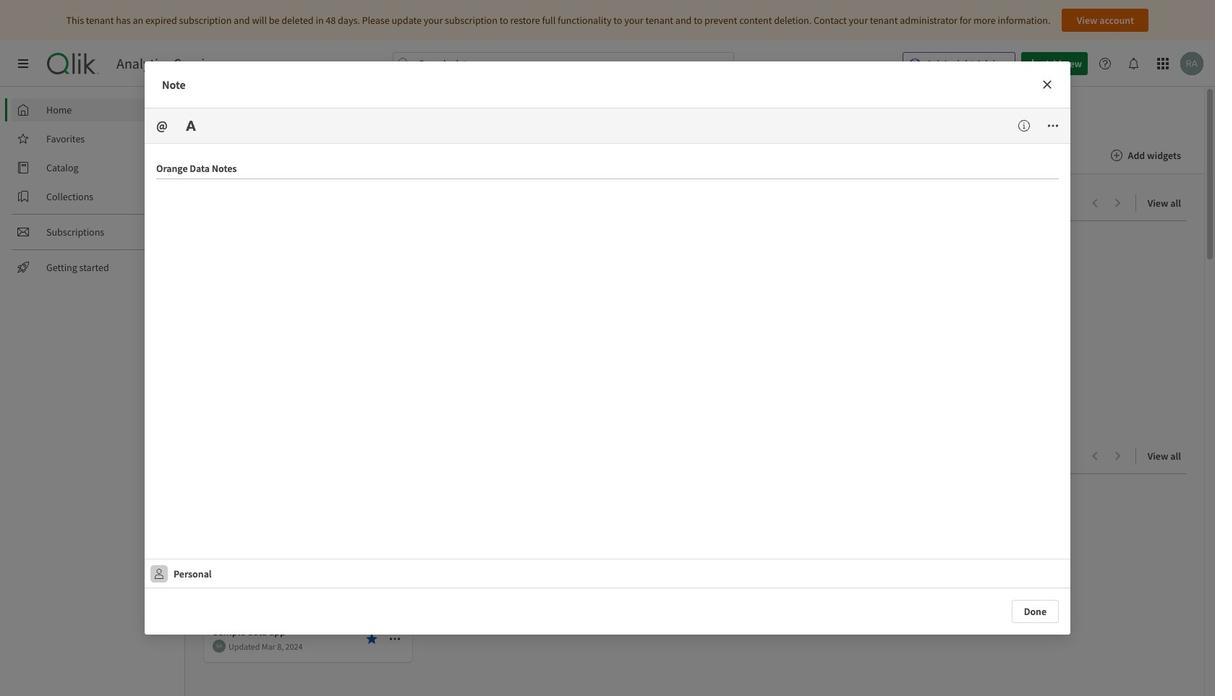 Task type: describe. For each thing, give the bounding box(es) containing it.
Note title text field
[[156, 156, 1059, 179]]

insert mention element
[[150, 114, 179, 137]]

navigation pane element
[[0, 93, 184, 285]]

ruby anderson image
[[213, 640, 226, 653]]



Task type: locate. For each thing, give the bounding box(es) containing it.
dialog
[[145, 61, 1070, 635]]

unfavorite image
[[366, 634, 378, 645]]

close image
[[1042, 79, 1053, 90]]

tab list
[[204, 139, 265, 174]]

details image
[[1018, 120, 1030, 132]]

toggle formatting image
[[185, 120, 197, 132]]

analytics services element
[[116, 55, 224, 72]]

close sidebar menu image
[[17, 58, 29, 69]]

ruby anderson element
[[213, 640, 226, 653]]



Task type: vqa. For each thing, say whether or not it's contained in the screenshot.
Data Notes element
no



